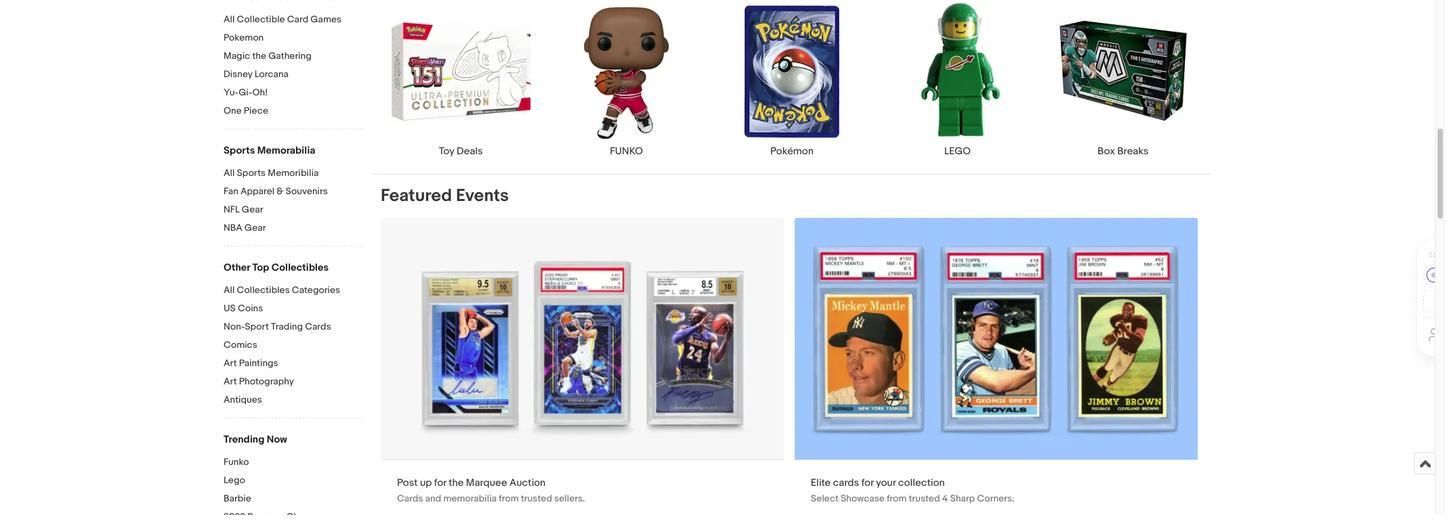 Task type: describe. For each thing, give the bounding box(es) containing it.
magic
[[224, 50, 250, 62]]

trusted inside elite cards for your collection select showcase from trusted 4 sharp corners.
[[909, 493, 940, 505]]

0 vertical spatial gear
[[242, 204, 263, 215]]

featured events
[[381, 186, 509, 207]]

funko
[[224, 457, 249, 468]]

from inside post up for the marquee auction cards and memorabilia from trusted sellers.
[[499, 493, 519, 505]]

trusted inside post up for the marquee auction cards and memorabilia from trusted sellers.
[[521, 493, 552, 505]]

us coins link
[[224, 303, 362, 316]]

memoribilia
[[268, 167, 319, 179]]

the inside post up for the marquee auction cards and memorabilia from trusted sellers.
[[449, 477, 464, 490]]

post up for the marquee auction cards and memorabilia from trusted sellers.
[[397, 477, 585, 505]]

antiques
[[224, 394, 262, 406]]

all collectible card games pokemon magic the gathering disney lorcana yu-gi-oh! one piece
[[224, 14, 342, 117]]

select
[[811, 493, 839, 505]]

pokémon link
[[709, 1, 875, 158]]

showcase
[[841, 493, 885, 505]]

lorcana
[[255, 68, 289, 80]]

one piece link
[[224, 105, 362, 118]]

pokemon
[[224, 32, 264, 43]]

events
[[456, 186, 509, 207]]

top
[[252, 262, 269, 274]]

for for up
[[434, 477, 446, 490]]

sports inside all sports memoribilia fan apparel & souvenirs nfl gear nba gear
[[237, 167, 266, 179]]

funko link
[[544, 1, 709, 158]]

pokemon link
[[224, 32, 362, 45]]

sport
[[245, 321, 269, 333]]

comics link
[[224, 339, 362, 352]]

breaks
[[1117, 145, 1149, 158]]

comics
[[224, 339, 257, 351]]

sports memorabilia
[[224, 144, 315, 157]]

and
[[425, 493, 441, 505]]

nfl gear link
[[224, 204, 362, 217]]

barbie
[[224, 493, 251, 505]]

all sports memoribilia fan apparel & souvenirs nfl gear nba gear
[[224, 167, 328, 234]]

all collectibles categories us coins non-sport trading cards comics art paintings art photography antiques
[[224, 285, 340, 406]]

0 vertical spatial sports
[[224, 144, 255, 157]]

games
[[311, 14, 342, 25]]

funko
[[610, 145, 643, 158]]

fan apparel & souvenirs link
[[224, 186, 362, 199]]

apparel
[[240, 186, 274, 197]]

one
[[224, 105, 242, 117]]

trading
[[271, 321, 303, 333]]

nba gear link
[[224, 222, 362, 235]]

the inside "all collectible card games pokemon magic the gathering disney lorcana yu-gi-oh! one piece"
[[252, 50, 266, 62]]

pokémon
[[770, 145, 814, 158]]

box breaks link
[[1040, 1, 1206, 158]]

photography
[[239, 376, 294, 388]]

funko link
[[224, 457, 362, 470]]

featured
[[381, 186, 452, 207]]

elite cards for your collection select showcase from trusted 4 sharp corners.
[[811, 477, 1014, 505]]

marquee
[[466, 477, 507, 490]]

cards inside all collectibles categories us coins non-sport trading cards comics art paintings art photography antiques
[[305, 321, 331, 333]]

2 art from the top
[[224, 376, 237, 388]]

collectibles inside all collectibles categories us coins non-sport trading cards comics art paintings art photography antiques
[[237, 285, 290, 296]]

corners.
[[977, 493, 1014, 505]]

deals
[[457, 145, 483, 158]]

box breaks
[[1098, 145, 1149, 158]]

other
[[224, 262, 250, 274]]



Task type: locate. For each thing, give the bounding box(es) containing it.
cards down us coins link
[[305, 321, 331, 333]]

cards down post
[[397, 493, 423, 505]]

disney
[[224, 68, 252, 80]]

2 vertical spatial all
[[224, 285, 235, 296]]

gear right nba
[[244, 222, 266, 234]]

art paintings link
[[224, 358, 362, 371]]

nba
[[224, 222, 242, 234]]

1 trusted from the left
[[521, 493, 552, 505]]

toy
[[439, 145, 454, 158]]

all inside all sports memoribilia fan apparel & souvenirs nfl gear nba gear
[[224, 167, 235, 179]]

paintings
[[239, 358, 278, 369]]

all inside "all collectible card games pokemon magic the gathering disney lorcana yu-gi-oh! one piece"
[[224, 14, 235, 25]]

memorabilia
[[257, 144, 315, 157]]

antiques link
[[224, 394, 362, 407]]

up
[[420, 477, 432, 490]]

cards inside post up for the marquee auction cards and memorabilia from trusted sellers.
[[397, 493, 423, 505]]

collectible
[[237, 14, 285, 25]]

1 horizontal spatial the
[[449, 477, 464, 490]]

barbie link
[[224, 493, 362, 506]]

toy deals
[[439, 145, 483, 158]]

now
[[267, 434, 287, 447]]

lego link
[[224, 475, 362, 488]]

all up us
[[224, 285, 235, 296]]

1 from from the left
[[499, 493, 519, 505]]

box
[[1098, 145, 1115, 158]]

1 vertical spatial all
[[224, 167, 235, 179]]

all collectibles categories link
[[224, 285, 362, 297]]

nfl
[[224, 204, 240, 215]]

0 vertical spatial the
[[252, 50, 266, 62]]

oh!
[[252, 87, 268, 98]]

all sports memoribilia link
[[224, 167, 362, 180]]

lego
[[944, 145, 971, 158]]

funko lego barbie
[[224, 457, 251, 505]]

1 horizontal spatial cards
[[397, 493, 423, 505]]

trusted down collection
[[909, 493, 940, 505]]

for right up
[[434, 477, 446, 490]]

yu-gi-oh! link
[[224, 87, 362, 100]]

2 from from the left
[[887, 493, 907, 505]]

&
[[277, 186, 283, 197]]

from
[[499, 493, 519, 505], [887, 493, 907, 505]]

all for all collectibles categories us coins non-sport trading cards comics art paintings art photography antiques
[[224, 285, 235, 296]]

0 vertical spatial collectibles
[[272, 262, 329, 274]]

us
[[224, 303, 236, 314]]

all
[[224, 14, 235, 25], [224, 167, 235, 179], [224, 285, 235, 296]]

fan
[[224, 186, 238, 197]]

other top collectibles
[[224, 262, 329, 274]]

trending
[[224, 434, 265, 447]]

from inside elite cards for your collection select showcase from trusted 4 sharp corners.
[[887, 493, 907, 505]]

1 vertical spatial art
[[224, 376, 237, 388]]

2 trusted from the left
[[909, 493, 940, 505]]

cards
[[833, 477, 859, 490]]

lego link
[[875, 1, 1040, 158]]

art photography link
[[224, 376, 362, 389]]

for
[[434, 477, 446, 490], [861, 477, 874, 490]]

sports down one
[[224, 144, 255, 157]]

memorabilia
[[443, 493, 497, 505]]

0 vertical spatial all
[[224, 14, 235, 25]]

the up memorabilia
[[449, 477, 464, 490]]

lego
[[224, 475, 245, 486]]

1 vertical spatial collectibles
[[237, 285, 290, 296]]

for up showcase
[[861, 477, 874, 490]]

card
[[287, 14, 308, 25]]

disney lorcana link
[[224, 68, 362, 81]]

0 horizontal spatial from
[[499, 493, 519, 505]]

all for all sports memoribilia fan apparel & souvenirs nfl gear nba gear
[[224, 167, 235, 179]]

1 all from the top
[[224, 14, 235, 25]]

gear
[[242, 204, 263, 215], [244, 222, 266, 234]]

1 vertical spatial sports
[[237, 167, 266, 179]]

elite
[[811, 477, 831, 490]]

0 vertical spatial cards
[[305, 321, 331, 333]]

1 horizontal spatial trusted
[[909, 493, 940, 505]]

0 horizontal spatial trusted
[[521, 493, 552, 505]]

art down "comics"
[[224, 358, 237, 369]]

art up antiques
[[224, 376, 237, 388]]

2 for from the left
[[861, 477, 874, 490]]

cards
[[305, 321, 331, 333], [397, 493, 423, 505]]

trending now
[[224, 434, 287, 447]]

0 horizontal spatial for
[[434, 477, 446, 490]]

all up pokemon
[[224, 14, 235, 25]]

trusted down auction
[[521, 493, 552, 505]]

from down auction
[[499, 493, 519, 505]]

collectibles up all collectibles categories link at bottom
[[272, 262, 329, 274]]

gathering
[[268, 50, 312, 62]]

collectibles up coins
[[237, 285, 290, 296]]

yu-
[[224, 87, 239, 98]]

for inside elite cards for your collection select showcase from trusted 4 sharp corners.
[[861, 477, 874, 490]]

the
[[252, 50, 266, 62], [449, 477, 464, 490]]

coins
[[238, 303, 263, 314]]

categories
[[292, 285, 340, 296]]

for for cards
[[861, 477, 874, 490]]

all collectible card games link
[[224, 14, 362, 26]]

all for all collectible card games pokemon magic the gathering disney lorcana yu-gi-oh! one piece
[[224, 14, 235, 25]]

1 vertical spatial cards
[[397, 493, 423, 505]]

4
[[942, 493, 948, 505]]

1 vertical spatial gear
[[244, 222, 266, 234]]

0 vertical spatial art
[[224, 358, 237, 369]]

non-
[[224, 321, 245, 333]]

post
[[397, 477, 418, 490]]

3 all from the top
[[224, 285, 235, 296]]

from down your
[[887, 493, 907, 505]]

the up lorcana
[[252, 50, 266, 62]]

0 horizontal spatial the
[[252, 50, 266, 62]]

1 horizontal spatial for
[[861, 477, 874, 490]]

sellers.
[[554, 493, 585, 505]]

2 all from the top
[[224, 167, 235, 179]]

1 vertical spatial the
[[449, 477, 464, 490]]

gear down "apparel"
[[242, 204, 263, 215]]

1 horizontal spatial from
[[887, 493, 907, 505]]

your
[[876, 477, 896, 490]]

1 for from the left
[[434, 477, 446, 490]]

1 art from the top
[[224, 358, 237, 369]]

0 horizontal spatial cards
[[305, 321, 331, 333]]

gi-
[[239, 87, 252, 98]]

None text field
[[381, 218, 784, 516], [795, 218, 1198, 516], [381, 218, 784, 516], [795, 218, 1198, 516]]

art
[[224, 358, 237, 369], [224, 376, 237, 388]]

all up fan
[[224, 167, 235, 179]]

for inside post up for the marquee auction cards and memorabilia from trusted sellers.
[[434, 477, 446, 490]]

toy deals link
[[378, 1, 544, 158]]

collectibles
[[272, 262, 329, 274], [237, 285, 290, 296]]

all inside all collectibles categories us coins non-sport trading cards comics art paintings art photography antiques
[[224, 285, 235, 296]]

sports up "apparel"
[[237, 167, 266, 179]]

collection
[[898, 477, 945, 490]]

non-sport trading cards link
[[224, 321, 362, 334]]

piece
[[244, 105, 268, 117]]

magic the gathering link
[[224, 50, 362, 63]]

souvenirs
[[286, 186, 328, 197]]

auction
[[509, 477, 546, 490]]

sharp
[[950, 493, 975, 505]]



Task type: vqa. For each thing, say whether or not it's contained in the screenshot.
for
yes



